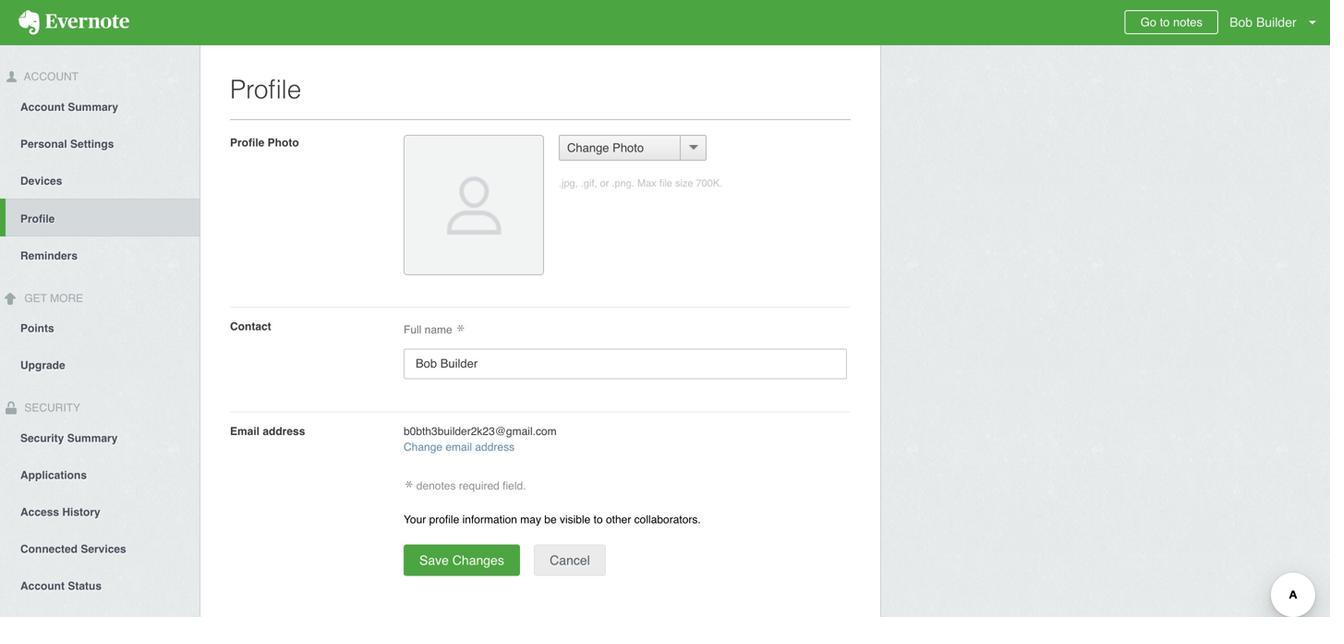 Task type: vqa. For each thing, say whether or not it's contained in the screenshot.
the middle Account
yes



Task type: locate. For each thing, give the bounding box(es) containing it.
security
[[21, 401, 80, 414], [20, 432, 64, 445]]

0 horizontal spatial address
[[263, 425, 305, 438]]

1 vertical spatial account
[[20, 100, 65, 113]]

photo
[[268, 136, 299, 149], [613, 141, 644, 155]]

account up "personal"
[[20, 100, 65, 113]]

be
[[544, 513, 557, 526]]

0 horizontal spatial photo
[[268, 136, 299, 149]]

summary
[[68, 100, 118, 113], [67, 432, 118, 445]]

security up applications
[[20, 432, 64, 445]]

change
[[567, 141, 609, 155], [404, 440, 442, 453]]

0 horizontal spatial to
[[594, 513, 603, 526]]

account for account summary
[[20, 100, 65, 113]]

2 vertical spatial profile
[[20, 212, 55, 225]]

profile
[[429, 513, 459, 526]]

photo for change photo
[[613, 141, 644, 155]]

1 horizontal spatial address
[[475, 440, 515, 453]]

1 vertical spatial change
[[404, 440, 442, 453]]

bob builder
[[1230, 15, 1297, 30]]

connected services link
[[0, 530, 200, 567]]

security up security summary
[[21, 401, 80, 414]]

to
[[1160, 15, 1170, 29], [594, 513, 603, 526]]

1 vertical spatial summary
[[67, 432, 118, 445]]

personal settings link
[[0, 125, 200, 161]]

account for account status
[[20, 580, 65, 592]]

applications link
[[0, 456, 200, 493]]

change up .gif,
[[567, 141, 609, 155]]

address inside b0bth3builder2k23@gmail.com change email address
[[475, 440, 515, 453]]

field.
[[503, 479, 526, 492]]

profile for profile photo
[[230, 136, 264, 149]]

upgrade
[[20, 359, 65, 372]]

file
[[659, 177, 672, 189]]

points link
[[0, 309, 200, 346]]

address down the b0bth3builder2k23@gmail.com on the bottom
[[475, 440, 515, 453]]

settings
[[70, 137, 114, 150]]

applications
[[20, 469, 87, 482]]

summary up applications link
[[67, 432, 118, 445]]

change inside b0bth3builder2k23@gmail.com change email address
[[404, 440, 442, 453]]

account for account
[[21, 70, 79, 83]]

0 vertical spatial account
[[21, 70, 79, 83]]

profile
[[230, 75, 301, 104], [230, 136, 264, 149], [20, 212, 55, 225]]

1 horizontal spatial photo
[[613, 141, 644, 155]]

0 vertical spatial address
[[263, 425, 305, 438]]

full
[[404, 323, 422, 336]]

get more
[[21, 292, 83, 305]]

summary for security summary
[[67, 432, 118, 445]]

0 horizontal spatial change
[[404, 440, 442, 453]]

required
[[459, 479, 500, 492]]

builder
[[1256, 15, 1297, 30]]

denotes required field.
[[413, 479, 526, 492]]

address right the email
[[263, 425, 305, 438]]

change left email
[[404, 440, 442, 453]]

denotes
[[416, 479, 456, 492]]

account
[[21, 70, 79, 83], [20, 100, 65, 113], [20, 580, 65, 592]]

.png.
[[612, 177, 635, 189]]

None submit
[[404, 544, 520, 576], [534, 544, 606, 576], [404, 544, 520, 576], [534, 544, 606, 576]]

points
[[20, 322, 54, 335]]

2 vertical spatial account
[[20, 580, 65, 592]]

to left other
[[594, 513, 603, 526]]

to right go
[[1160, 15, 1170, 29]]

email
[[230, 425, 260, 438]]

account up the account summary
[[21, 70, 79, 83]]

email
[[446, 440, 472, 453]]

evernote image
[[0, 10, 148, 35]]

your profile information may be visible to other collaborators.
[[404, 513, 701, 526]]

full name
[[404, 323, 455, 336]]

collaborators.
[[634, 513, 701, 526]]

history
[[62, 506, 100, 519]]

b0bth3builder2k23@gmail.com change email address
[[404, 425, 557, 453]]

1 vertical spatial address
[[475, 440, 515, 453]]

security for security
[[21, 401, 80, 414]]

address
[[263, 425, 305, 438], [475, 440, 515, 453]]

contact
[[230, 320, 271, 333]]

your
[[404, 513, 426, 526]]

1 horizontal spatial to
[[1160, 15, 1170, 29]]

1 horizontal spatial change
[[567, 141, 609, 155]]

security for security summary
[[20, 432, 64, 445]]

account summary
[[20, 100, 118, 113]]

profile link
[[6, 198, 200, 236]]

get
[[24, 292, 47, 305]]

0 vertical spatial security
[[21, 401, 80, 414]]

notes
[[1173, 15, 1203, 29]]

account down connected
[[20, 580, 65, 592]]

700k.
[[696, 177, 723, 189]]

bob builder link
[[1225, 0, 1330, 45]]

email address
[[230, 425, 305, 438]]

security inside security summary link
[[20, 432, 64, 445]]

1 vertical spatial security
[[20, 432, 64, 445]]

account status link
[[0, 567, 200, 604]]

security summary link
[[0, 419, 200, 456]]

1 vertical spatial profile
[[230, 136, 264, 149]]

b0bth3builder2k23@gmail.com
[[404, 425, 557, 438]]

0 vertical spatial summary
[[68, 100, 118, 113]]

.jpg, .gif, or .png. max file size 700k.
[[559, 177, 723, 189]]

summary up personal settings link
[[68, 100, 118, 113]]

summary for account summary
[[68, 100, 118, 113]]



Task type: describe. For each thing, give the bounding box(es) containing it.
account status
[[20, 580, 102, 592]]

go
[[1141, 15, 1157, 29]]

Full name text field
[[404, 349, 847, 379]]

reminders
[[20, 249, 78, 262]]

go to notes
[[1141, 15, 1203, 29]]

connected services
[[20, 543, 126, 556]]

visible
[[560, 513, 591, 526]]

0 vertical spatial change
[[567, 141, 609, 155]]

access history link
[[0, 493, 200, 530]]

0 vertical spatial to
[[1160, 15, 1170, 29]]

more
[[50, 292, 83, 305]]

change email address link
[[404, 440, 515, 453]]

evernote link
[[0, 0, 148, 45]]

profile for profile link on the top of the page
[[20, 212, 55, 225]]

change photo
[[567, 141, 644, 155]]

status
[[68, 580, 102, 592]]

bob
[[1230, 15, 1253, 30]]

personal settings
[[20, 137, 114, 150]]

size
[[675, 177, 693, 189]]

name
[[425, 323, 452, 336]]

information
[[462, 513, 517, 526]]

access
[[20, 506, 59, 519]]

upgrade link
[[0, 346, 200, 383]]

photo for profile photo
[[268, 136, 299, 149]]

max
[[637, 177, 657, 189]]

.gif,
[[581, 177, 597, 189]]

devices
[[20, 174, 62, 187]]

may
[[520, 513, 541, 526]]

devices link
[[0, 161, 200, 198]]

.jpg,
[[559, 177, 578, 189]]

go to notes link
[[1125, 10, 1218, 34]]

1 vertical spatial to
[[594, 513, 603, 526]]

access history
[[20, 506, 100, 519]]

security summary
[[20, 432, 118, 445]]

reminders link
[[0, 236, 200, 273]]

0 vertical spatial profile
[[230, 75, 301, 104]]

connected
[[20, 543, 78, 556]]

profile photo
[[230, 136, 299, 149]]

other
[[606, 513, 631, 526]]

account summary link
[[0, 88, 200, 125]]

services
[[81, 543, 126, 556]]

personal
[[20, 137, 67, 150]]

or
[[600, 177, 609, 189]]



